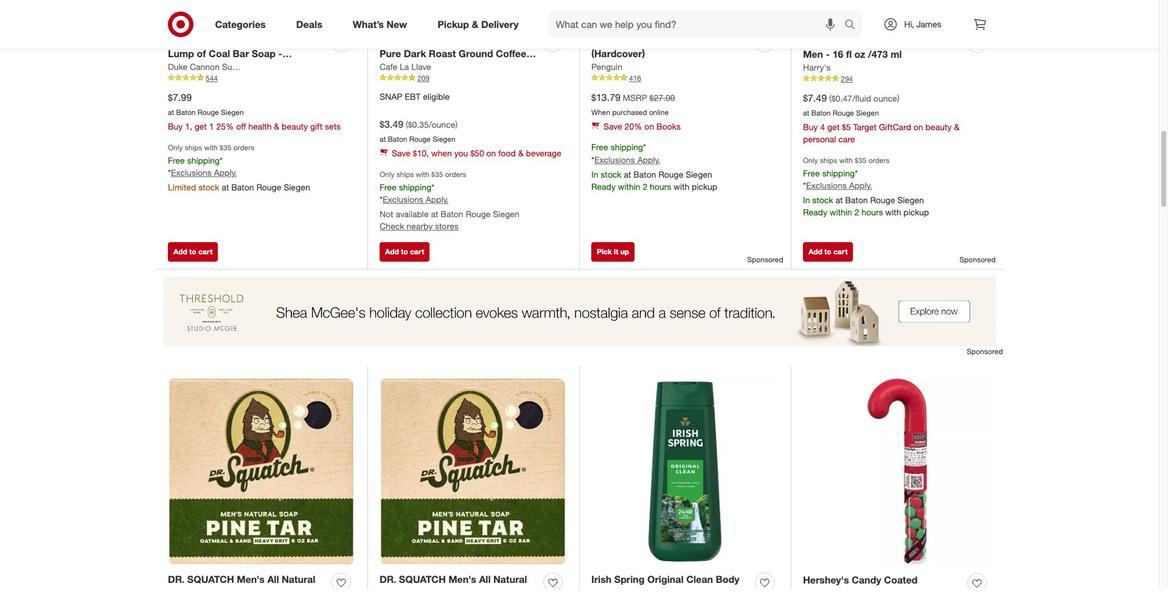 Task type: locate. For each thing, give the bounding box(es) containing it.
free shipping * * exclusions apply. in stock at  baton rouge siegen ready within 2 hours with pickup down only ships with $35 orders
[[804, 168, 930, 218]]

save 20% on books
[[604, 121, 681, 132]]

within down 20%
[[618, 182, 641, 192]]

only up "limited"
[[168, 143, 183, 152]]

siegen inside only ships with $35 orders free shipping * * exclusions apply. limited stock at  baton rouge siegen
[[284, 182, 310, 193]]

what's new
[[353, 18, 407, 30]]

baton down only ships with $35 orders
[[846, 195, 868, 205]]

shipping
[[611, 142, 644, 152], [187, 155, 220, 165], [823, 168, 855, 178], [399, 182, 432, 192]]

$35 down when
[[432, 170, 443, 179]]

0 vertical spatial cafe
[[380, 33, 401, 46]]

1 horizontal spatial 10oz
[[380, 61, 402, 73]]

0 horizontal spatial squatch
[[187, 573, 234, 586]]

exclusions apply. button down only ships with $35 orders
[[807, 180, 873, 192]]

ships down $10,
[[397, 170, 414, 179]]

exclusions up available
[[383, 194, 424, 205]]

1 vertical spatial cannon
[[190, 61, 220, 72]]

harry's up 16
[[804, 34, 837, 46]]

0 horizontal spatial free shipping * * exclusions apply. in stock at  baton rouge siegen ready within 2 hours with pickup
[[592, 142, 718, 192]]

3 add to cart from the left
[[809, 247, 848, 256]]

add for cafe la llave espresso 100% pure dark roast ground coffee - 10oz
[[385, 247, 399, 256]]

exclusions apply. button down 20%
[[595, 154, 661, 166]]

544 link
[[168, 73, 356, 83]]

soap inside duke cannon supply co. big lump of coal bar soap - bergamot scent - 10oz
[[252, 47, 276, 59]]

0 vertical spatial james
[[917, 19, 942, 29]]

3 to from the left
[[825, 247, 832, 256]]

2 vertical spatial stock
[[813, 195, 834, 205]]

0 horizontal spatial get
[[195, 121, 207, 132]]

1 horizontal spatial free shipping * * exclusions apply. in stock at  baton rouge siegen ready within 2 hours with pickup
[[804, 168, 930, 218]]

co.
[[267, 33, 283, 46], [251, 61, 264, 72]]

) down 294 link
[[898, 93, 900, 103]]

416 link
[[592, 73, 779, 83]]

apply. up "stores"
[[426, 194, 449, 205]]

cannon for duke cannon supply co.
[[190, 61, 220, 72]]

co. up 544 link
[[251, 61, 264, 72]]

delivery
[[481, 18, 519, 30]]

penguin link
[[592, 61, 623, 73]]

0 vertical spatial men
[[804, 48, 824, 60]]

squatch
[[187, 573, 234, 586], [399, 573, 446, 586]]

at down 20%
[[624, 169, 632, 180]]

* down 25%
[[220, 155, 223, 165]]

body up ml
[[888, 34, 912, 46]]

exclusions apply. button for harry's wildlands body wash for men - 16 fl oz /473 ml
[[807, 180, 873, 192]]

0 horizontal spatial fl
[[678, 587, 684, 589]]

at
[[168, 107, 174, 117], [804, 108, 810, 117], [380, 134, 386, 143], [624, 169, 632, 180], [222, 182, 229, 193], [836, 195, 843, 205], [431, 209, 439, 219]]

on right $50
[[487, 148, 496, 159]]

free shipping * * exclusions apply. in stock at  baton rouge siegen ready within 2 hours with pickup
[[592, 142, 718, 192], [804, 168, 930, 218]]

$35 for cafe la llave espresso 100% pure dark roast ground coffee - 10oz
[[432, 170, 443, 179]]

* down when
[[432, 182, 435, 192]]

2 squatch from the left
[[399, 573, 446, 586]]

baton
[[176, 107, 196, 117], [812, 108, 831, 117], [388, 134, 408, 143], [634, 169, 657, 180], [231, 182, 254, 193], [846, 195, 868, 205], [441, 209, 464, 219]]

at down $7.99
[[168, 107, 174, 117]]

$35 inside only ships with $35 orders free shipping * * exclusions apply. limited stock at  baton rouge siegen
[[220, 143, 232, 152]]

fl right 20
[[678, 587, 684, 589]]

209 link
[[380, 73, 567, 83]]

orders for duke cannon supply co. big lump of coal bar soap - bergamot scent - 10oz
[[234, 143, 255, 152]]

1 natural from the left
[[282, 573, 316, 586]]

scent
[[217, 61, 243, 73]]

at up "stores"
[[431, 209, 439, 219]]

2 horizontal spatial soap
[[399, 587, 423, 589]]

beauty
[[282, 121, 308, 132], [926, 122, 952, 132]]

la inside cafe la llave espresso 100% pure dark roast ground coffee - 10oz
[[404, 33, 416, 46]]

1 horizontal spatial beauty
[[926, 122, 952, 132]]

in
[[592, 169, 599, 180], [804, 195, 811, 205]]

orders down off
[[234, 143, 255, 152]]

1 vertical spatial ships
[[820, 156, 838, 165]]

* down only ships with $35 orders
[[855, 168, 858, 178]]

1 add from the left
[[174, 247, 187, 256]]

ships inside only ships with $35 orders free shipping * * exclusions apply. limited stock at  baton rouge siegen
[[185, 143, 202, 152]]

free down "personal"
[[804, 168, 820, 178]]

) up you
[[456, 119, 458, 129]]

0 vertical spatial )
[[898, 93, 900, 103]]

2 horizontal spatial add to cart
[[809, 247, 848, 256]]

1 horizontal spatial ships
[[397, 170, 414, 179]]

llave
[[418, 33, 443, 46], [412, 61, 431, 72]]

with for only ships with $35 orders free shipping * * exclusions apply. not available at baton rouge siegen check nearby stores
[[416, 170, 430, 179]]

( inside $3.49 ( $0.35 /ounce ) at baton rouge siegen
[[406, 119, 408, 129]]

2 horizontal spatial orders
[[869, 156, 890, 165]]

$7.99
[[168, 91, 192, 103]]

1 vertical spatial fl
[[678, 587, 684, 589]]

buy left 4
[[804, 122, 818, 132]]

baton down '$3.49'
[[388, 134, 408, 143]]

hershey's candy coated chocolate filled plastic holiday cane - 1.4oz image
[[804, 378, 992, 566], [804, 378, 992, 566]]

2 duke from the top
[[168, 61, 188, 72]]

0 vertical spatial fl
[[847, 48, 852, 60]]

1 vertical spatial co.
[[251, 61, 264, 72]]

rouge
[[198, 107, 219, 117], [833, 108, 855, 117], [410, 134, 431, 143], [659, 169, 684, 180], [257, 182, 281, 193], [871, 195, 896, 205], [466, 209, 491, 219]]

0 vertical spatial oz
[[855, 48, 866, 60]]

2 for $7.49
[[855, 207, 860, 218]]

only ships with $35 orders
[[804, 156, 890, 165]]

$0.47
[[832, 93, 853, 103]]

1 cart from the left
[[198, 247, 213, 256]]

get inside $7.99 at baton rouge siegen buy 1, get 1 25% off health & beauty gift sets
[[195, 121, 207, 132]]

stock for $7.49
[[813, 195, 834, 205]]

1 vertical spatial within
[[830, 207, 853, 218]]

1 horizontal spatial within
[[830, 207, 853, 218]]

bar inside duke cannon supply co. big lump of coal bar soap - bergamot scent - 10oz
[[233, 47, 249, 59]]

0 vertical spatial cannon
[[194, 33, 230, 46]]

add to cart for harry's wildlands body wash for men - 16 fl oz /473 ml
[[809, 247, 848, 256]]

at inside the $7.49 ( $0.47 /fluid ounce ) at baton rouge siegen buy 4 get $5 target giftcard on beauty & personal care
[[804, 108, 810, 117]]

1 cafe from the top
[[380, 33, 401, 46]]

1 vertical spatial men
[[635, 587, 655, 589]]

buy inside $7.99 at baton rouge siegen buy 1, get 1 25% off health & beauty gift sets
[[168, 121, 183, 132]]

cafe
[[380, 33, 401, 46], [380, 61, 398, 72]]

( for $3.49
[[406, 119, 408, 129]]

hours down books
[[650, 182, 672, 192]]

save left $10,
[[392, 148, 411, 159]]

10oz
[[253, 61, 274, 73], [380, 61, 402, 73]]

0 horizontal spatial pickup
[[692, 182, 718, 192]]

cafe la llave
[[380, 61, 431, 72]]

apply. down save 20% on books
[[638, 155, 661, 165]]

within for $7.49
[[830, 207, 853, 218]]

fl right 16
[[847, 48, 852, 60]]

to for duke cannon supply co. big lump of coal bar soap - bergamot scent - 10oz
[[189, 247, 196, 256]]

2 tar from the left
[[455, 587, 469, 589]]

3 cart from the left
[[834, 247, 848, 256]]

harry's for harry's wildlands body wash for men - 16 fl oz /473 ml
[[804, 34, 837, 46]]

2 horizontal spatial add to cart button
[[804, 242, 854, 262]]

baton up 1, on the left top
[[176, 107, 196, 117]]

hours
[[650, 182, 672, 192], [862, 207, 884, 218]]

natural for first "dr. squatch men's all natural bar soap - pine tar - 5oz" link from right
[[494, 573, 527, 586]]

ships inside only ships with $35 orders free shipping * * exclusions apply. not available at baton rouge siegen check nearby stores
[[397, 170, 414, 179]]

& inside the $7.49 ( $0.47 /fluid ounce ) at baton rouge siegen buy 4 get $5 target giftcard on beauty & personal care
[[955, 122, 960, 132]]

only down "personal"
[[804, 156, 818, 165]]

oz down clean
[[687, 587, 697, 589]]

2 vertical spatial $35
[[432, 170, 443, 179]]

hours down only ships with $35 orders
[[862, 207, 884, 218]]

1 add to cart button from the left
[[168, 242, 218, 262]]

only
[[168, 143, 183, 152], [804, 156, 818, 165], [380, 170, 395, 179]]

duke up "lump"
[[168, 33, 192, 46]]

all
[[268, 573, 279, 586], [479, 573, 491, 586]]

hours for $7.49
[[862, 207, 884, 218]]

apply. down 25%
[[214, 168, 237, 178]]

cafe inside cafe la llave espresso 100% pure dark roast ground coffee - 10oz
[[380, 33, 401, 46]]

2 add to cart button from the left
[[380, 242, 430, 262]]

at right "limited"
[[222, 182, 229, 193]]

beauty inside $7.99 at baton rouge siegen buy 1, get 1 25% off health & beauty gift sets
[[282, 121, 308, 132]]

only for cafe la llave espresso 100% pure dark roast ground coffee - 10oz
[[380, 170, 395, 179]]

llave up 'roast'
[[418, 33, 443, 46]]

1 horizontal spatial for
[[942, 34, 955, 46]]

stock right "limited"
[[199, 182, 219, 193]]

1 squatch from the left
[[187, 573, 234, 586]]

5oz
[[267, 587, 283, 589], [479, 587, 495, 589]]

( inside the $7.49 ( $0.47 /fluid ounce ) at baton rouge siegen buy 4 get $5 target giftcard on beauty & personal care
[[830, 93, 832, 103]]

beauty left gift
[[282, 121, 308, 132]]

* up "limited"
[[168, 168, 171, 178]]

1 horizontal spatial natural
[[494, 573, 527, 586]]

wash
[[914, 34, 939, 46], [592, 587, 617, 589]]

1 horizontal spatial tar
[[455, 587, 469, 589]]

2 vertical spatial orders
[[445, 170, 467, 179]]

0 horizontal spatial for
[[620, 587, 632, 589]]

1 vertical spatial (
[[406, 119, 408, 129]]

only inside only ships with $35 orders free shipping * * exclusions apply. not available at baton rouge siegen check nearby stores
[[380, 170, 395, 179]]

1 add to cart from the left
[[174, 247, 213, 256]]

atomic habits - by james clear (hardcover)
[[592, 33, 738, 59]]

0 horizontal spatial natural
[[282, 573, 316, 586]]

1 horizontal spatial wash
[[914, 34, 939, 46]]

siegen inside the $7.49 ( $0.47 /fluid ounce ) at baton rouge siegen buy 4 get $5 target giftcard on beauty & personal care
[[857, 108, 879, 117]]

2 dr. squatch men's all natural bar soap - pine tar - 5oz from the left
[[380, 573, 527, 589]]

0 vertical spatial only
[[168, 143, 183, 152]]

exclusions apply. button
[[595, 154, 661, 166], [171, 167, 237, 179], [807, 180, 873, 192], [383, 194, 449, 206]]

apply. inside only ships with $35 orders free shipping * * exclusions apply. limited stock at  baton rouge siegen
[[214, 168, 237, 178]]

it
[[614, 247, 619, 256]]

1 horizontal spatial cart
[[410, 247, 425, 256]]

harry's wildlands body wash for men - 16 fl oz /473 ml image
[[804, 0, 992, 26], [804, 0, 992, 26]]

dr.
[[168, 573, 185, 586], [380, 573, 397, 586]]

dr. squatch men's all natural bar soap - pine tar - 5oz image
[[168, 378, 356, 566], [168, 378, 356, 566], [380, 378, 567, 566], [380, 378, 567, 566]]

- inside cafe la llave espresso 100% pure dark roast ground coffee - 10oz
[[529, 47, 533, 59]]

search
[[840, 19, 869, 31]]

add to cart button for cafe la llave espresso 100% pure dark roast ground coffee - 10oz
[[380, 242, 430, 262]]

0 horizontal spatial orders
[[234, 143, 255, 152]]

baton down save 20% on books
[[634, 169, 657, 180]]

& inside $7.99 at baton rouge siegen buy 1, get 1 25% off health & beauty gift sets
[[274, 121, 280, 132]]

0 vertical spatial for
[[942, 34, 955, 46]]

get inside the $7.49 ( $0.47 /fluid ounce ) at baton rouge siegen buy 4 get $5 target giftcard on beauty & personal care
[[828, 122, 840, 132]]

*
[[644, 142, 647, 152], [592, 155, 595, 165], [220, 155, 223, 165], [168, 168, 171, 178], [855, 168, 858, 178], [804, 180, 807, 191], [432, 182, 435, 192], [380, 194, 383, 205]]

exclusions apply. button for atomic habits - by james clear (hardcover)
[[595, 154, 661, 166]]

0 horizontal spatial dr.
[[168, 573, 185, 586]]

1 vertical spatial supply
[[222, 61, 249, 72]]

2 to from the left
[[401, 247, 408, 256]]

0 vertical spatial la
[[404, 33, 416, 46]]

save for $13.79
[[604, 121, 623, 132]]

ready
[[592, 182, 616, 192], [804, 207, 828, 218]]

harry's up the '$7.49'
[[804, 62, 831, 72]]

1 vertical spatial for
[[620, 587, 632, 589]]

1 vertical spatial pickup
[[904, 207, 930, 218]]

2 cart from the left
[[410, 247, 425, 256]]

clear
[[713, 33, 738, 46]]

1 horizontal spatial 2
[[855, 207, 860, 218]]

supply inside duke cannon supply co. link
[[222, 61, 249, 72]]

$35 down care
[[855, 156, 867, 165]]

men up harry's link
[[804, 48, 824, 60]]

( right '$3.49'
[[406, 119, 408, 129]]

1 horizontal spatial dr.
[[380, 573, 397, 586]]

orders inside only ships with $35 orders free shipping * * exclusions apply. not available at baton rouge siegen check nearby stores
[[445, 170, 467, 179]]

orders for cafe la llave espresso 100% pure dark roast ground coffee - 10oz
[[445, 170, 467, 179]]

* down 'when'
[[592, 155, 595, 165]]

baton inside only ships with $35 orders free shipping * * exclusions apply. limited stock at  baton rouge siegen
[[231, 182, 254, 193]]

ready for $7.49
[[804, 207, 828, 218]]

men inside irish spring original clean body wash for men - 20 fl oz
[[635, 587, 655, 589]]

1 horizontal spatial soap
[[252, 47, 276, 59]]

rouge inside only ships with $35 orders free shipping * * exclusions apply. not available at baton rouge siegen check nearby stores
[[466, 209, 491, 219]]

$35 down 25%
[[220, 143, 232, 152]]

cafe up pure
[[380, 33, 401, 46]]

$35 for duke cannon supply co. big lump of coal bar soap - bergamot scent - 10oz
[[220, 143, 232, 152]]

free inside only ships with $35 orders free shipping * * exclusions apply. not available at baton rouge siegen check nearby stores
[[380, 182, 397, 192]]

1 vertical spatial body
[[716, 573, 740, 586]]

2 5oz from the left
[[479, 587, 495, 589]]

within down only ships with $35 orders
[[830, 207, 853, 218]]

cannon up coal
[[194, 33, 230, 46]]

1 horizontal spatial stock
[[601, 169, 622, 180]]

0 vertical spatial (
[[830, 93, 832, 103]]

cannon inside duke cannon supply co. big lump of coal bar soap - bergamot scent - 10oz
[[194, 33, 230, 46]]

/ounce
[[429, 119, 456, 129]]

siegen inside $7.99 at baton rouge siegen buy 1, get 1 25% off health & beauty gift sets
[[221, 107, 244, 117]]

/fluid
[[853, 93, 872, 103]]

irish spring original clean body wash for men - 20 fl oz image
[[592, 378, 779, 566], [592, 378, 779, 566]]

supply inside duke cannon supply co. big lump of coal bar soap - bergamot scent - 10oz
[[233, 33, 265, 46]]

for down spring
[[620, 587, 632, 589]]

0 horizontal spatial ships
[[185, 143, 202, 152]]

baton inside the $7.49 ( $0.47 /fluid ounce ) at baton rouge siegen buy 4 get $5 target giftcard on beauty & personal care
[[812, 108, 831, 117]]

orders inside only ships with $35 orders free shipping * * exclusions apply. limited stock at  baton rouge siegen
[[234, 143, 255, 152]]

siegen
[[221, 107, 244, 117], [857, 108, 879, 117], [433, 134, 456, 143], [686, 169, 713, 180], [284, 182, 310, 193], [898, 195, 925, 205], [493, 209, 520, 219]]

- inside irish spring original clean body wash for men - 20 fl oz
[[658, 587, 662, 589]]

1 vertical spatial 2
[[855, 207, 860, 218]]

natural
[[282, 573, 316, 586], [494, 573, 527, 586]]

save
[[604, 121, 623, 132], [392, 148, 411, 159]]

)
[[898, 93, 900, 103], [456, 119, 458, 129]]

0 horizontal spatial buy
[[168, 121, 183, 132]]

atomic habits - by james clear (hardcover) link
[[592, 33, 751, 61]]

harry's inside harry's wildlands body wash for men - 16 fl oz /473 ml
[[804, 34, 837, 46]]

294 link
[[804, 73, 992, 84]]

exclusions apply. button up available
[[383, 194, 449, 206]]

544
[[206, 73, 218, 83]]

0 horizontal spatial cart
[[198, 247, 213, 256]]

save down 'when'
[[604, 121, 623, 132]]

supply for duke cannon supply co.
[[222, 61, 249, 72]]

0 horizontal spatial soap
[[187, 587, 211, 589]]

duke inside duke cannon supply co. link
[[168, 61, 188, 72]]

body inside irish spring original clean body wash for men - 20 fl oz
[[716, 573, 740, 586]]

0 vertical spatial wash
[[914, 34, 939, 46]]

$35
[[220, 143, 232, 152], [855, 156, 867, 165], [432, 170, 443, 179]]

harry's wildlands body wash for men - 16 fl oz /473 ml
[[804, 34, 955, 60]]

of
[[197, 47, 206, 59]]

with inside only ships with $35 orders free shipping * * exclusions apply. limited stock at  baton rouge siegen
[[204, 143, 218, 152]]

oz down wildlands
[[855, 48, 866, 60]]

at down the '$7.49'
[[804, 108, 810, 117]]

0 horizontal spatial in
[[592, 169, 599, 180]]

2 vertical spatial only
[[380, 170, 395, 179]]

shipping up available
[[399, 182, 432, 192]]

0 horizontal spatial co.
[[251, 61, 264, 72]]

pick it up button
[[592, 242, 635, 262]]

wash down irish
[[592, 587, 617, 589]]

fl inside irish spring original clean body wash for men - 20 fl oz
[[678, 587, 684, 589]]

2 horizontal spatial to
[[825, 247, 832, 256]]

1 vertical spatial $35
[[855, 156, 867, 165]]

1 dr. squatch men's all natural bar soap - pine tar - 5oz link from the left
[[168, 573, 327, 589]]

cafe la llave espresso 100% pure dark roast ground coffee - 10oz link
[[380, 33, 539, 73]]

2 vertical spatial ships
[[397, 170, 414, 179]]

james inside atomic habits - by james clear (hardcover)
[[680, 33, 710, 46]]

shipping down 1
[[187, 155, 220, 165]]

3 add to cart button from the left
[[804, 242, 854, 262]]

0 horizontal spatial add
[[174, 247, 187, 256]]

stock down only ships with $35 orders
[[813, 195, 834, 205]]

apply. down only ships with $35 orders
[[850, 180, 873, 191]]

2 horizontal spatial $35
[[855, 156, 867, 165]]

1 horizontal spatial add to cart button
[[380, 242, 430, 262]]

0 vertical spatial $35
[[220, 143, 232, 152]]

deals link
[[286, 11, 338, 38]]

what's
[[353, 18, 384, 30]]

on right 20%
[[645, 121, 655, 132]]

baton up "stores"
[[441, 209, 464, 219]]

bar
[[233, 47, 249, 59], [168, 587, 184, 589], [380, 587, 396, 589]]

only for duke cannon supply co. big lump of coal bar soap - bergamot scent - 10oz
[[168, 143, 183, 152]]

1 duke from the top
[[168, 33, 192, 46]]

2 horizontal spatial add
[[809, 247, 823, 256]]

men down spring
[[635, 587, 655, 589]]

1 horizontal spatial james
[[917, 19, 942, 29]]

when
[[592, 107, 611, 117]]

with for only ships with $35 orders
[[840, 156, 853, 165]]

2 cafe from the top
[[380, 61, 398, 72]]

( right the '$7.49'
[[830, 93, 832, 103]]

stock down save 20% on books
[[601, 169, 622, 180]]

orders down you
[[445, 170, 467, 179]]

cafe for cafe la llave espresso 100% pure dark roast ground coffee - 10oz
[[380, 33, 401, 46]]

1 horizontal spatial in
[[804, 195, 811, 205]]

add to cart button for harry's wildlands body wash for men - 16 fl oz /473 ml
[[804, 242, 854, 262]]

llave up 209
[[412, 61, 431, 72]]

get left 1
[[195, 121, 207, 132]]

with inside only ships with $35 orders free shipping * * exclusions apply. not available at baton rouge siegen check nearby stores
[[416, 170, 430, 179]]

0 vertical spatial 2
[[643, 182, 648, 192]]

( for $7.49
[[830, 93, 832, 103]]

orders down target
[[869, 156, 890, 165]]

0 vertical spatial orders
[[234, 143, 255, 152]]

la for cafe la llave espresso 100% pure dark roast ground coffee - 10oz
[[404, 33, 416, 46]]

0 horizontal spatial ready
[[592, 182, 616, 192]]

baton right "limited"
[[231, 182, 254, 193]]

0 vertical spatial co.
[[267, 33, 283, 46]]

duke cannon supply co. big lump of coal bar soap - bergamot scent - 10oz image
[[168, 0, 356, 26], [168, 0, 356, 26]]

1 horizontal spatial ready
[[804, 207, 828, 218]]

cannon for duke cannon supply co. big lump of coal bar soap - bergamot scent - 10oz
[[194, 33, 230, 46]]

0 vertical spatial stock
[[601, 169, 622, 180]]

on right giftcard
[[914, 122, 924, 132]]

0 vertical spatial duke
[[168, 33, 192, 46]]

2 10oz from the left
[[380, 61, 402, 73]]

duke down "lump"
[[168, 61, 188, 72]]

james right by on the right top of page
[[680, 33, 710, 46]]

0 horizontal spatial within
[[618, 182, 641, 192]]

in for $13.79
[[592, 169, 599, 180]]

1 horizontal spatial men
[[804, 48, 824, 60]]

soap
[[252, 47, 276, 59], [187, 587, 211, 589], [399, 587, 423, 589]]

baton up 4
[[812, 108, 831, 117]]

co. for duke cannon supply co.
[[251, 61, 264, 72]]

0 horizontal spatial )
[[456, 119, 458, 129]]

0 horizontal spatial pine
[[220, 587, 241, 589]]

natural for 1st "dr. squatch men's all natural bar soap - pine tar - 5oz" link
[[282, 573, 316, 586]]

0 vertical spatial harry's
[[804, 34, 837, 46]]

duke
[[168, 33, 192, 46], [168, 61, 188, 72]]

0 horizontal spatial add to cart
[[174, 247, 213, 256]]

2 horizontal spatial only
[[804, 156, 818, 165]]

co. left big
[[267, 33, 283, 46]]

llave inside cafe la llave espresso 100% pure dark roast ground coffee - 10oz
[[418, 33, 443, 46]]

only inside only ships with $35 orders free shipping * * exclusions apply. limited stock at  baton rouge siegen
[[168, 143, 183, 152]]

cafe la llave link
[[380, 61, 431, 73]]

2 horizontal spatial cart
[[834, 247, 848, 256]]

beauty right giftcard
[[926, 122, 952, 132]]

shipping down 20%
[[611, 142, 644, 152]]

at inside $3.49 ( $0.35 /ounce ) at baton rouge siegen
[[380, 134, 386, 143]]

la down the "dark" on the top left
[[400, 61, 409, 72]]

1 vertical spatial only
[[804, 156, 818, 165]]

1 vertical spatial wash
[[592, 587, 617, 589]]

roast
[[429, 47, 456, 59]]

$35 inside only ships with $35 orders free shipping * * exclusions apply. not available at baton rouge siegen check nearby stores
[[432, 170, 443, 179]]

ships down 1, on the left top
[[185, 143, 202, 152]]

dr. squatch men's all natural bar soap - pine tar - 5oz link
[[168, 573, 327, 589], [380, 573, 539, 589]]

2 add from the left
[[385, 247, 399, 256]]

cafe down pure
[[380, 61, 398, 72]]

baton inside $3.49 ( $0.35 /ounce ) at baton rouge siegen
[[388, 134, 408, 143]]

duke cannon supply co. link
[[168, 61, 264, 73]]

cafe la llave espresso 100% pure dark roast ground coffee - 10oz image
[[380, 0, 567, 26], [380, 0, 567, 26]]

buy
[[168, 121, 183, 132], [804, 122, 818, 132]]

1 horizontal spatial dr. squatch men's all natural bar soap - pine tar - 5oz link
[[380, 573, 539, 589]]

get right 4
[[828, 122, 840, 132]]

duke inside duke cannon supply co. big lump of coal bar soap - bergamot scent - 10oz
[[168, 33, 192, 46]]

co. inside duke cannon supply co. big lump of coal bar soap - bergamot scent - 10oz
[[267, 33, 283, 46]]

stock for $13.79
[[601, 169, 622, 180]]

2 natural from the left
[[494, 573, 527, 586]]

10oz down pure
[[380, 61, 402, 73]]

0 vertical spatial supply
[[233, 33, 265, 46]]

1 harry's from the top
[[804, 34, 837, 46]]

harry's for harry's
[[804, 62, 831, 72]]

0 horizontal spatial men's
[[237, 573, 265, 586]]

james right hi,
[[917, 19, 942, 29]]

add
[[174, 247, 187, 256], [385, 247, 399, 256], [809, 247, 823, 256]]

dr. squatch men's all natural bar soap - pine tar - 5oz
[[168, 573, 316, 589], [380, 573, 527, 589]]

1 horizontal spatial pickup
[[904, 207, 930, 218]]

only up not
[[380, 170, 395, 179]]

$27.00
[[650, 92, 675, 103]]

1 men's from the left
[[237, 573, 265, 586]]

(
[[830, 93, 832, 103], [406, 119, 408, 129]]

la up the "dark" on the top left
[[404, 33, 416, 46]]

for inside irish spring original clean body wash for men - 20 fl oz
[[620, 587, 632, 589]]

ships down "personal"
[[820, 156, 838, 165]]

pine
[[220, 587, 241, 589], [432, 587, 452, 589]]

2 harry's from the top
[[804, 62, 831, 72]]

1 horizontal spatial all
[[479, 573, 491, 586]]

buy inside the $7.49 ( $0.47 /fluid ounce ) at baton rouge siegen buy 4 get $5 target giftcard on beauty & personal care
[[804, 122, 818, 132]]

eligible
[[423, 91, 450, 101]]

0 horizontal spatial (
[[406, 119, 408, 129]]

1 to from the left
[[189, 247, 196, 256]]

- inside atomic habits - by james clear (hardcover)
[[659, 33, 663, 46]]

2 horizontal spatial on
[[914, 122, 924, 132]]

wash down "hi, james"
[[914, 34, 939, 46]]

giftcard
[[880, 122, 912, 132]]

1 10oz from the left
[[253, 61, 274, 73]]

for inside harry's wildlands body wash for men - 16 fl oz /473 ml
[[942, 34, 955, 46]]

10oz inside cafe la llave espresso 100% pure dark roast ground coffee - 10oz
[[380, 61, 402, 73]]

2 add to cart from the left
[[385, 247, 425, 256]]

0 horizontal spatial wash
[[592, 587, 617, 589]]

3 add from the left
[[809, 247, 823, 256]]

buy left 1, on the left top
[[168, 121, 183, 132]]

exclusions apply. button up "limited"
[[171, 167, 237, 179]]

within for $13.79
[[618, 182, 641, 192]]

free up not
[[380, 182, 397, 192]]

0 horizontal spatial save
[[392, 148, 411, 159]]



Task type: vqa. For each thing, say whether or not it's contained in the screenshot.
'add'
yes



Task type: describe. For each thing, give the bounding box(es) containing it.
1 dr. from the left
[[168, 573, 185, 586]]

categories link
[[205, 11, 281, 38]]

only ships with $35 orders free shipping * * exclusions apply. not available at baton rouge siegen check nearby stores
[[380, 170, 520, 232]]

pure
[[380, 47, 401, 59]]

siegen inside only ships with $35 orders free shipping * * exclusions apply. not available at baton rouge siegen check nearby stores
[[493, 209, 520, 219]]

$10,
[[413, 148, 429, 159]]

at inside only ships with $35 orders free shipping * * exclusions apply. limited stock at  baton rouge siegen
[[222, 182, 229, 193]]

at down only ships with $35 orders
[[836, 195, 843, 205]]

online
[[650, 107, 669, 117]]

free inside only ships with $35 orders free shipping * * exclusions apply. limited stock at  baton rouge siegen
[[168, 155, 185, 165]]

save $10, when you $50 on food & beverage
[[392, 148, 562, 159]]

stock inside only ships with $35 orders free shipping * * exclusions apply. limited stock at  baton rouge siegen
[[199, 182, 219, 193]]

pickup for $7.49
[[904, 207, 930, 218]]

stores
[[435, 221, 459, 232]]

$3.49
[[380, 118, 404, 130]]

supply for duke cannon supply co. big lump of coal bar soap - bergamot scent - 10oz
[[233, 33, 265, 46]]

sets
[[325, 121, 341, 132]]

1 pine from the left
[[220, 587, 241, 589]]

rouge inside the $7.49 ( $0.47 /fluid ounce ) at baton rouge siegen buy 4 get $5 target giftcard on beauty & personal care
[[833, 108, 855, 117]]

siegen inside $3.49 ( $0.35 /ounce ) at baton rouge siegen
[[433, 134, 456, 143]]

exclusions inside only ships with $35 orders free shipping * * exclusions apply. not available at baton rouge siegen check nearby stores
[[383, 194, 424, 205]]

$3.49 ( $0.35 /ounce ) at baton rouge siegen
[[380, 118, 458, 143]]

snap
[[380, 91, 403, 101]]

clean
[[687, 573, 713, 586]]

not
[[380, 209, 394, 219]]

hershey's candy coated chocolate filled plastic holida
[[804, 574, 950, 589]]

rouge inside $7.99 at baton rouge siegen buy 1, get 1 25% off health & beauty gift sets
[[198, 107, 219, 117]]

search button
[[840, 11, 869, 40]]

cart for ml
[[834, 247, 848, 256]]

baton inside only ships with $35 orders free shipping * * exclusions apply. not available at baton rouge siegen check nearby stores
[[441, 209, 464, 219]]

duke for duke cannon supply co.
[[168, 61, 188, 72]]

check
[[380, 221, 404, 232]]

exclusions apply. button for duke cannon supply co. big lump of coal bar soap - bergamot scent - 10oz
[[171, 167, 237, 179]]

cart for bergamot
[[198, 247, 213, 256]]

duke cannon supply co.
[[168, 61, 264, 72]]

add to cart for cafe la llave espresso 100% pure dark roast ground coffee - 10oz
[[385, 247, 425, 256]]

espresso
[[445, 33, 488, 46]]

$0.35
[[408, 119, 429, 129]]

books
[[657, 121, 681, 132]]

2 dr. squatch men's all natural bar soap - pine tar - 5oz link from the left
[[380, 573, 539, 589]]

exclusions apply. button for cafe la llave espresso 100% pure dark roast ground coffee - 10oz
[[383, 194, 449, 206]]

msrp
[[623, 92, 648, 103]]

original
[[648, 573, 684, 586]]

1 vertical spatial orders
[[869, 156, 890, 165]]

llave for cafe la llave
[[412, 61, 431, 72]]

co. for duke cannon supply co. big lump of coal bar soap - bergamot scent - 10oz
[[267, 33, 283, 46]]

categories
[[215, 18, 266, 30]]

habits
[[627, 33, 657, 46]]

add for duke cannon supply co. big lump of coal bar soap - bergamot scent - 10oz
[[174, 247, 187, 256]]

pickup
[[438, 18, 469, 30]]

snap ebt eligible
[[380, 91, 450, 101]]

la for cafe la llave
[[400, 61, 409, 72]]

apply. inside only ships with $35 orders free shipping * * exclusions apply. not available at baton rouge siegen check nearby stores
[[426, 194, 449, 205]]

purchased
[[613, 107, 647, 117]]

$13.79
[[592, 91, 621, 103]]

shipping inside only ships with $35 orders free shipping * * exclusions apply. not available at baton rouge siegen check nearby stores
[[399, 182, 432, 192]]

food
[[499, 148, 516, 159]]

(hardcover)
[[592, 47, 645, 59]]

ships for duke cannon supply co. big lump of coal bar soap - bergamot scent - 10oz
[[185, 143, 202, 152]]

personal
[[804, 134, 837, 145]]

0 horizontal spatial on
[[487, 148, 496, 159]]

lump
[[168, 47, 194, 59]]

bergamot
[[168, 61, 214, 73]]

416
[[629, 73, 642, 83]]

wash inside harry's wildlands body wash for men - 16 fl oz /473 ml
[[914, 34, 939, 46]]

hershey's
[[804, 574, 850, 586]]

0 horizontal spatial bar
[[168, 587, 184, 589]]

1 horizontal spatial on
[[645, 121, 655, 132]]

irish
[[592, 573, 612, 586]]

spring
[[615, 573, 645, 586]]

pickup for $13.79
[[692, 182, 718, 192]]

) inside $3.49 ( $0.35 /ounce ) at baton rouge siegen
[[456, 119, 458, 129]]

free down 'when'
[[592, 142, 609, 152]]

- inside harry's wildlands body wash for men - 16 fl oz /473 ml
[[826, 48, 830, 60]]

rouge inside $3.49 ( $0.35 /ounce ) at baton rouge siegen
[[410, 134, 431, 143]]

1 5oz from the left
[[267, 587, 283, 589]]

duke cannon supply co. big lump of coal bar soap - bergamot scent - 10oz link
[[168, 33, 327, 73]]

What can we help you find? suggestions appear below search field
[[549, 11, 848, 38]]

2 all from the left
[[479, 573, 491, 586]]

$50
[[471, 148, 484, 159]]

add to cart for duke cannon supply co. big lump of coal bar soap - bergamot scent - 10oz
[[174, 247, 213, 256]]

shipping inside only ships with $35 orders free shipping * * exclusions apply. limited stock at  baton rouge siegen
[[187, 155, 220, 165]]

exclusions down 20%
[[595, 155, 635, 165]]

add to cart button for duke cannon supply co. big lump of coal bar soap - bergamot scent - 10oz
[[168, 242, 218, 262]]

atomic
[[592, 33, 624, 46]]

* down save 20% on books
[[644, 142, 647, 152]]

ready for $13.79
[[592, 182, 616, 192]]

off
[[236, 121, 246, 132]]

4
[[821, 122, 826, 132]]

with for only ships with $35 orders free shipping * * exclusions apply. limited stock at  baton rouge siegen
[[204, 143, 218, 152]]

1 all from the left
[[268, 573, 279, 586]]

$7.49 ( $0.47 /fluid ounce ) at baton rouge siegen buy 4 get $5 target giftcard on beauty & personal care
[[804, 92, 960, 145]]

209
[[418, 73, 430, 83]]

$13.79 msrp $27.00 when purchased online
[[592, 91, 675, 117]]

nearby
[[407, 221, 433, 232]]

ships for cafe la llave espresso 100% pure dark roast ground coffee - 10oz
[[397, 170, 414, 179]]

1 tar from the left
[[243, 587, 257, 589]]

coffee
[[496, 47, 527, 59]]

check nearby stores button
[[380, 221, 459, 233]]

coated
[[885, 574, 918, 586]]

cart for 10oz
[[410, 247, 425, 256]]

* down "personal"
[[804, 180, 807, 191]]

2 men's from the left
[[449, 573, 477, 586]]

to for cafe la llave espresso 100% pure dark roast ground coffee - 10oz
[[401, 247, 408, 256]]

) inside the $7.49 ( $0.47 /fluid ounce ) at baton rouge siegen buy 4 get $5 target giftcard on beauty & personal care
[[898, 93, 900, 103]]

irish spring original clean body wash for men - 20 fl oz
[[592, 573, 740, 589]]

at inside only ships with $35 orders free shipping * * exclusions apply. not available at baton rouge siegen check nearby stores
[[431, 209, 439, 219]]

in for $7.49
[[804, 195, 811, 205]]

25%
[[216, 121, 234, 132]]

chocolate
[[804, 588, 851, 589]]

harry's wildlands body wash for men - 16 fl oz /473 ml link
[[804, 33, 963, 61]]

llave for cafe la llave espresso 100% pure dark roast ground coffee - 10oz
[[418, 33, 443, 46]]

save for $3.49
[[392, 148, 411, 159]]

when
[[432, 148, 452, 159]]

baton inside $7.99 at baton rouge siegen buy 1, get 1 25% off health & beauty gift sets
[[176, 107, 196, 117]]

men inside harry's wildlands body wash for men - 16 fl oz /473 ml
[[804, 48, 824, 60]]

10oz inside duke cannon supply co. big lump of coal bar soap - bergamot scent - 10oz
[[253, 61, 274, 73]]

beauty inside the $7.49 ( $0.47 /fluid ounce ) at baton rouge siegen buy 4 get $5 target giftcard on beauty & personal care
[[926, 122, 952, 132]]

hi, james
[[905, 19, 942, 29]]

2 horizontal spatial bar
[[380, 587, 396, 589]]

atomic habits - by james clear (hardcover) image
[[592, 0, 779, 26]]

on inside the $7.49 ( $0.47 /fluid ounce ) at baton rouge siegen buy 4 get $5 target giftcard on beauty & personal care
[[914, 122, 924, 132]]

ml
[[891, 48, 902, 60]]

duke cannon supply co. big lump of coal bar soap - bergamot scent - 10oz
[[168, 33, 301, 73]]

exclusions inside only ships with $35 orders free shipping * * exclusions apply. limited stock at  baton rouge siegen
[[171, 168, 212, 178]]

$7.49
[[804, 92, 827, 104]]

* up not
[[380, 194, 383, 205]]

hi,
[[905, 19, 915, 29]]

20
[[665, 587, 675, 589]]

20%
[[625, 121, 643, 132]]

duke for duke cannon supply co. big lump of coal bar soap - bergamot scent - 10oz
[[168, 33, 192, 46]]

2 pine from the left
[[432, 587, 452, 589]]

body inside harry's wildlands body wash for men - 16 fl oz /473 ml
[[888, 34, 912, 46]]

294
[[841, 74, 854, 83]]

available
[[396, 209, 429, 219]]

hershey's candy coated chocolate filled plastic holida link
[[804, 573, 963, 589]]

exclusions down only ships with $35 orders
[[807, 180, 847, 191]]

pick
[[597, 247, 612, 256]]

2 for $13.79
[[643, 182, 648, 192]]

limited
[[168, 182, 196, 193]]

oz inside irish spring original clean body wash for men - 20 fl oz
[[687, 587, 697, 589]]

at inside $7.99 at baton rouge siegen buy 1, get 1 25% off health & beauty gift sets
[[168, 107, 174, 117]]

shipping down only ships with $35 orders
[[823, 168, 855, 178]]

1,
[[185, 121, 192, 132]]

you
[[455, 148, 468, 159]]

2 dr. from the left
[[380, 573, 397, 586]]

cafe la llave espresso 100% pure dark roast ground coffee - 10oz
[[380, 33, 533, 73]]

to for harry's wildlands body wash for men - 16 fl oz /473 ml
[[825, 247, 832, 256]]

care
[[839, 134, 856, 145]]

by
[[666, 33, 677, 46]]

pickup & delivery link
[[427, 11, 534, 38]]

up
[[621, 247, 630, 256]]

candy
[[852, 574, 882, 586]]

free shipping * * exclusions apply. in stock at  baton rouge siegen ready within 2 hours with pickup for $7.49
[[804, 168, 930, 218]]

wash inside irish spring original clean body wash for men - 20 fl oz
[[592, 587, 617, 589]]

1 dr. squatch men's all natural bar soap - pine tar - 5oz from the left
[[168, 573, 316, 589]]

hours for $13.79
[[650, 182, 672, 192]]

cafe for cafe la llave
[[380, 61, 398, 72]]

add for harry's wildlands body wash for men - 16 fl oz /473 ml
[[809, 247, 823, 256]]

what's new link
[[343, 11, 423, 38]]

1
[[209, 121, 214, 132]]

free shipping * * exclusions apply. in stock at  baton rouge siegen ready within 2 hours with pickup for $13.79
[[592, 142, 718, 192]]

oz inside harry's wildlands body wash for men - 16 fl oz /473 ml
[[855, 48, 866, 60]]

16
[[833, 48, 844, 60]]

advertisement region
[[156, 277, 1004, 346]]

fl inside harry's wildlands body wash for men - 16 fl oz /473 ml
[[847, 48, 852, 60]]

rouge inside only ships with $35 orders free shipping * * exclusions apply. limited stock at  baton rouge siegen
[[257, 182, 281, 193]]

$5
[[843, 122, 851, 132]]

ounce
[[874, 93, 898, 103]]

beverage
[[526, 148, 562, 159]]

$7.99 at baton rouge siegen buy 1, get 1 25% off health & beauty gift sets
[[168, 91, 341, 132]]



